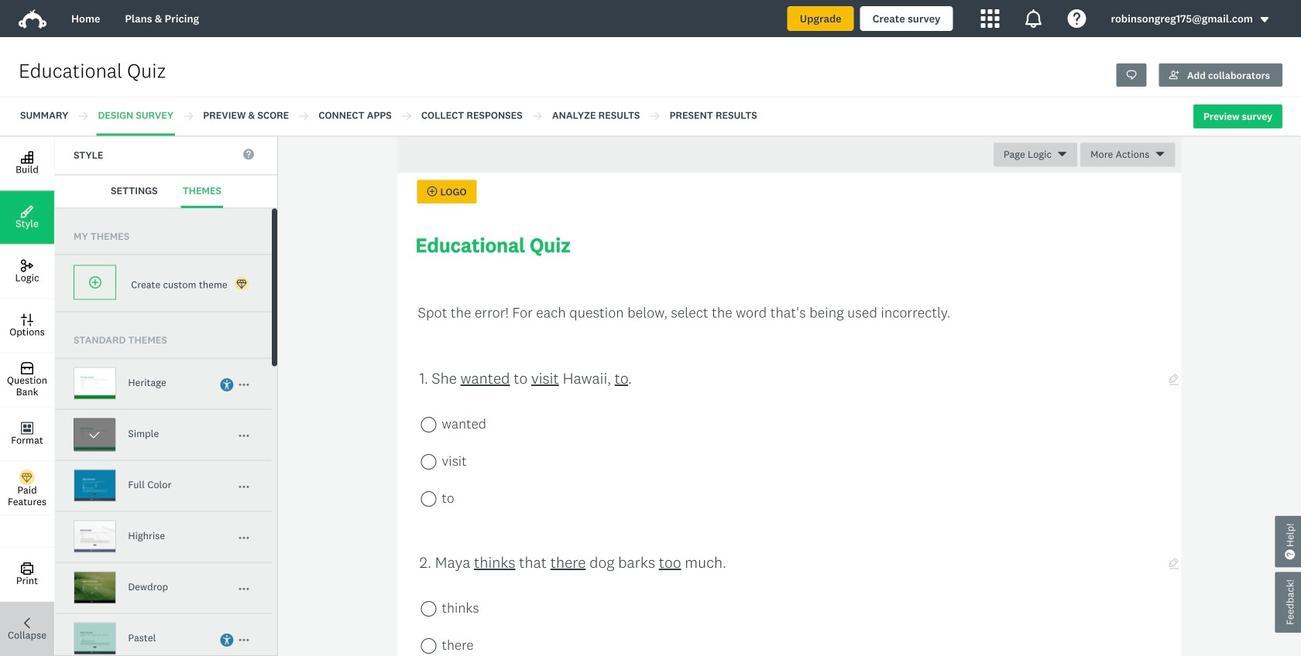 Task type: vqa. For each thing, say whether or not it's contained in the screenshot.
surveymonkey image
no



Task type: locate. For each thing, give the bounding box(es) containing it.
surveymonkey logo image
[[19, 9, 46, 29]]

0 horizontal spatial products icon image
[[981, 9, 1000, 28]]

products icon image
[[981, 9, 1000, 28], [1025, 9, 1043, 28]]

1 horizontal spatial products icon image
[[1025, 9, 1043, 28]]

help icon image
[[1068, 9, 1087, 28]]



Task type: describe. For each thing, give the bounding box(es) containing it.
dropdown arrow image
[[1260, 14, 1271, 25]]

2 products icon image from the left
[[1025, 9, 1043, 28]]

1 products icon image from the left
[[981, 9, 1000, 28]]



